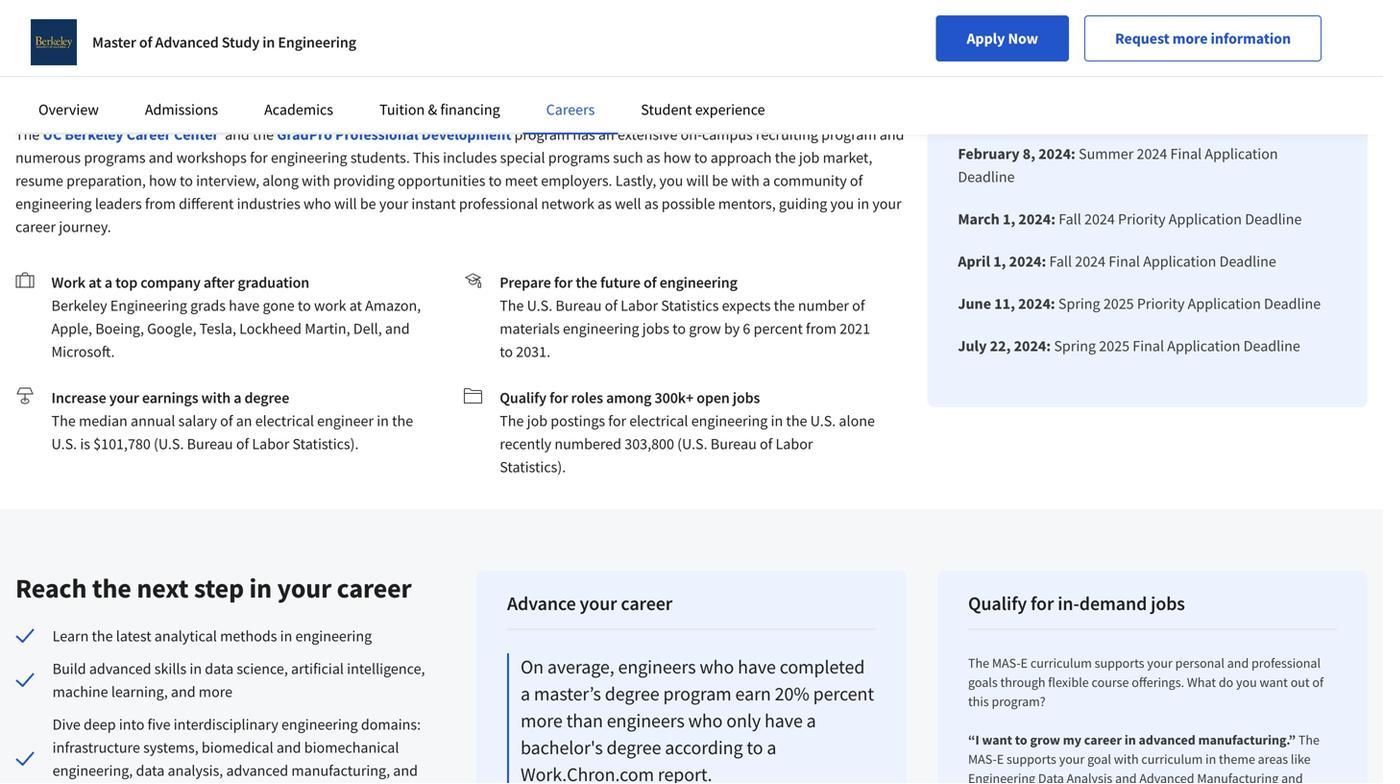 Task type: vqa. For each thing, say whether or not it's contained in the screenshot.
Learn to Program: The Fundamentals you'll
no



Task type: describe. For each thing, give the bounding box(es) containing it.
academics
[[264, 100, 334, 119]]

1 vertical spatial who
[[700, 655, 734, 679]]

in inside the mas-e supports your goal with curriculum in theme areas like engineering data analysis and advanced manufacturing a
[[1206, 751, 1217, 768]]

to left 2031.
[[500, 342, 513, 361]]

strategy, inside the by studying subjects in this program like engineering leadership, digital transformation, and technology strategy, you can qualify for senior technical and management roles as an electrical engineer, materials engineer, environmental engineer, and more.
[[679, 0, 734, 2]]

uc berkeley college of engineering logo image
[[31, 19, 77, 65]]

flexible
[[1049, 674, 1090, 691]]

who inside program has an extensive on-campus recruiting program and numerous programs and workshops for engineering students. this includes special programs such as how to approach the job market, resume preparation, how to interview, along with providing opportunities to meet employers. lastly, you will be with a community of engineering leaders from different industries who will be your instant professional network as well as possible mentors, guiding you in your career journey.
[[304, 194, 331, 213]]

supports inside the mas-e supports your goal with curriculum in theme areas like engineering data analysis and advanced manufacturing a
[[1007, 751, 1057, 768]]

and up environmental
[[576, 0, 601, 2]]

approach
[[711, 148, 772, 167]]

you inside the by studying subjects in this program like engineering leadership, digital transformation, and technology strategy, you can qualify for senior technical and management roles as an electrical engineer, materials engineer, environmental engineer, and more.
[[737, 0, 761, 2]]

a down 'earn' on the bottom right
[[767, 736, 777, 760]]

final for 2024
[[1109, 252, 1141, 271]]

and inside /cover letter consultations, job search planning & strategy, interview assistance, and networking opportunities.
[[351, 77, 375, 96]]

technical
[[15, 6, 74, 25]]

consultations,
[[802, 54, 892, 73]]

6
[[743, 319, 751, 338]]

june
[[959, 294, 992, 313]]

with right along at the left top
[[302, 171, 330, 190]]

september
[[959, 37, 1033, 56]]

engineering inside the mas-e supports your goal with curriculum in theme areas like engineering data analysis and advanced manufacturing a
[[969, 770, 1036, 783]]

curriculum inside the mas-e curriculum supports your personal and professional goals through flexible course offerings. what do you want out of this program?
[[1031, 655, 1093, 672]]

the inside the mas-e supports your goal with curriculum in theme areas like engineering data analysis and advanced manufacturing a
[[1299, 731, 1321, 749]]

0 horizontal spatial will
[[335, 194, 357, 213]]

advance
[[507, 592, 576, 616]]

student
[[641, 100, 693, 119]]

different
[[179, 194, 234, 213]]

with up mentors,
[[732, 171, 760, 190]]

among
[[607, 388, 652, 408]]

management
[[105, 6, 191, 25]]

manufacturing
[[1198, 770, 1280, 783]]

networking
[[379, 77, 452, 96]]

the left future
[[576, 273, 598, 292]]

five
[[148, 715, 171, 734]]

annual
[[131, 411, 175, 431]]

postings
[[551, 411, 606, 431]]

the inside qualify for roles among 300k+ open jobs the job postings for electrical engineering in the u.s. alone recently numbered 303,800 (u.s. bureau of labor statistics).
[[787, 411, 808, 431]]

by
[[725, 319, 740, 338]]

development
[[422, 125, 512, 144]]

the inside qualify for roles among 300k+ open jobs the job postings for electrical engineering in the u.s. alone recently numbered 303,800 (u.s. bureau of labor statistics).
[[500, 411, 524, 431]]

engineering up statistics
[[660, 273, 738, 292]]

percent inside prepare for the future of engineering the u.s. bureau of labor statistics expects the number of materials engineering jobs to grow by 6 percent from 2021 to 2031.
[[754, 319, 803, 338]]

students.
[[351, 148, 410, 167]]

more inside request more information button
[[1173, 29, 1209, 48]]

the mas-e supports your goal with curriculum in theme areas like engineering data analysis and advanced manufacturing a
[[969, 731, 1338, 783]]

you inside the mas-e curriculum supports your personal and professional goals through flexible course offerings. what do you want out of this program?
[[1237, 674, 1258, 691]]

personal
[[1176, 655, 1225, 672]]

the inside prepare for the future of engineering the u.s. bureau of labor statistics expects the number of materials engineering jobs to grow by 6 percent from 2021 to 2031.
[[500, 296, 524, 315]]

engineering inside work at a top company after graduation berkeley engineering grads have gone to work at amazon, apple, boeing, google, tesla, lockheed martin, dell, and microsoft.
[[110, 296, 187, 315]]

your up artificial
[[277, 571, 332, 605]]

1 horizontal spatial engineering
[[278, 33, 357, 52]]

0 vertical spatial be
[[712, 171, 729, 190]]

2 vertical spatial who
[[689, 709, 723, 733]]

course
[[1092, 674, 1130, 691]]

to inside 'on average, engineers who have completed a master's degree program earn 20% percent more than engineers who only have a bachelor's degree according to a work.chron.com report.'
[[747, 736, 764, 760]]

jobs inside prepare for the future of engineering the u.s. bureau of labor statistics expects the number of materials engineering jobs to grow by 6 percent from 2021 to 2031.
[[643, 319, 670, 338]]

of inside program has an extensive on-campus recruiting program and numerous programs and workshops for engineering students. this includes special programs such as how to approach the job market, resume preparation, how to interview, along with providing opportunities to meet employers. lastly, you will be with a community of engineering leaders from different industries who will be your instant professional network as well as possible mentors, guiding you in your career journey.
[[850, 171, 863, 190]]

(u.s. inside qualify for roles among 300k+ open jobs the job postings for electrical engineering in the u.s. alone recently numbered 303,800 (u.s. bureau of labor statistics).
[[678, 434, 708, 454]]

artificial
[[291, 659, 344, 679]]

dive
[[53, 715, 81, 734]]

your inside the mas-e curriculum supports your personal and professional goals through flexible course offerings. what do you want out of this program?
[[1148, 655, 1173, 672]]

statistics). inside qualify for roles among 300k+ open jobs the job postings for electrical engineering in the u.s. alone recently numbered 303,800 (u.s. bureau of labor statistics).
[[500, 457, 566, 477]]

1 vertical spatial &
[[428, 100, 437, 119]]

engineering up artificial
[[296, 627, 372, 646]]

skills
[[155, 659, 187, 679]]

to down statistics
[[673, 319, 686, 338]]

(u.s. inside the increase your earnings with a degree the median annual salary of an electrical engineer in the u.s. is $101,780 (u.s. bureau of labor statistics).
[[154, 434, 184, 454]]

what
[[1188, 674, 1217, 691]]

apply now button
[[937, 15, 1070, 62]]

engineering inside the by studying subjects in this program like engineering leadership, digital transformation, and technology strategy, you can qualify for senior technical and management roles as an electrical engineer, materials engineer, environmental engineer, and more.
[[275, 0, 352, 2]]

2 engineer, from the left
[[453, 6, 512, 25]]

qualify for qualify for roles among 300k+ open jobs the job postings for electrical engineering in the u.s. alone recently numbered 303,800 (u.s. bureau of labor statistics).
[[500, 388, 547, 408]]

subjects
[[93, 0, 146, 2]]

your right advance
[[580, 592, 617, 616]]

2023:
[[1060, 37, 1097, 56]]

you right 'guiding'
[[831, 194, 855, 213]]

and inside the mas-e supports your goal with curriculum in theme areas like engineering data analysis and advanced manufacturing a
[[1116, 770, 1138, 783]]

in up program- in the left of the page
[[263, 33, 275, 52]]

journey.
[[59, 217, 111, 236]]

u.s. inside the increase your earnings with a degree the median annual salary of an electrical engineer in the u.s. is $101,780 (u.s. bureau of labor statistics).
[[51, 434, 77, 454]]

and inside dive deep into five interdisciplinary engineering domains: infrastructure systems, biomedical and biomechanical engineering, data analysis, advanced manufacturing, a
[[277, 738, 301, 757]]

engineering down gradpro
[[271, 148, 348, 167]]

to left meet
[[489, 171, 502, 190]]

0 vertical spatial at
[[89, 273, 102, 292]]

1 vertical spatial at
[[350, 296, 362, 315]]

a down on
[[521, 682, 531, 706]]

participate
[[164, 54, 234, 73]]

the inside program has an extensive on-campus recruiting program and numerous programs and workshops for engineering students. this includes special programs such as how to approach the job market, resume preparation, how to interview, along with providing opportunities to meet employers. lastly, you will be with a community of engineering leaders from different industries who will be your instant professional network as well as possible mentors, guiding you in your career journey.
[[775, 148, 796, 167]]

to up the different
[[180, 171, 193, 190]]

advanced inside build advanced skills in data science, artificial intelligence, machine learning, and more
[[89, 659, 151, 679]]

for inside program has an extensive on-campus recruiting program and numerous programs and workshops for engineering students. this includes special programs such as how to approach the job market, resume preparation, how to interview, along with providing opportunities to meet employers. lastly, you will be with a community of engineering leaders from different industries who will be your instant professional network as well as possible mentors, guiding you in your career journey.
[[250, 148, 268, 167]]

bureau inside qualify for roles among 300k+ open jobs the job postings for electrical engineering in the u.s. alone recently numbered 303,800 (u.s. bureau of labor statistics).
[[711, 434, 757, 454]]

deadline inside summer 2024 final application deadline
[[959, 167, 1015, 186]]

in inside qualify for roles among 300k+ open jobs the job postings for electrical engineering in the u.s. alone recently numbered 303,800 (u.s. bureau of labor statistics).
[[771, 411, 783, 431]]

1 programs from the left
[[84, 148, 146, 167]]

of inside the mas-e curriculum supports your personal and professional goals through flexible course offerings. what do you want out of this program?
[[1313, 674, 1324, 691]]

systems,
[[143, 738, 199, 757]]

you up possible
[[660, 171, 684, 190]]

increase
[[51, 388, 106, 408]]

3 engineer, from the left
[[613, 6, 672, 25]]

march
[[959, 210, 1000, 229]]

mas- for supports
[[969, 751, 997, 768]]

2024: right 8,
[[1039, 144, 1076, 163]]

this inside the mas-e curriculum supports your personal and professional goals through flexible course offerings. what do you want out of this program?
[[969, 693, 990, 710]]

offerings.
[[1132, 674, 1185, 691]]

to right expect
[[148, 54, 161, 73]]

application for fall  2024 final application deadline
[[1144, 252, 1217, 271]]

on average, engineers who have completed a master's degree program earn 20% percent more than engineers who only have a bachelor's degree according to a work.chron.com report.
[[521, 655, 875, 783]]

and down career
[[149, 148, 173, 167]]

microsoft.
[[51, 342, 115, 361]]

is
[[80, 434, 90, 454]]

1, for april
[[994, 252, 1007, 271]]

tuition
[[380, 100, 425, 119]]

for left in-
[[1031, 592, 1055, 616]]

like inside the by studying subjects in this program like engineering leadership, digital transformation, and technology strategy, you can qualify for senior technical and management roles as an electrical engineer, materials engineer, environmental engineer, and more.
[[250, 0, 272, 2]]

qualify
[[790, 0, 834, 2]]

and up the workshops
[[225, 125, 250, 144]]

statistics). inside the increase your earnings with a degree the median annual salary of an electrical engineer in the u.s. is $101,780 (u.s. bureau of labor statistics).
[[293, 434, 359, 454]]

targeted
[[364, 54, 418, 73]]

final for 2025
[[1133, 336, 1165, 356]]

of inside qualify for roles among 300k+ open jobs the job postings for electrical engineering in the u.s. alone recently numbered 303,800 (u.s. bureau of labor statistics).
[[760, 434, 773, 454]]

0 horizontal spatial advanced
[[155, 33, 219, 52]]

as left 'well'
[[598, 194, 612, 213]]

in down study
[[237, 54, 249, 73]]

a inside program has an extensive on-campus recruiting program and numerous programs and workshops for engineering students. this includes special programs such as how to approach the job market, resume preparation, how to interview, along with providing opportunities to meet employers. lastly, you will be with a community of engineering leaders from different industries who will be your instant professional network as well as possible mentors, guiding you in your career journey.
[[763, 171, 771, 190]]

coaching,
[[609, 54, 670, 73]]

earnings
[[142, 388, 199, 408]]

electrical inside the increase your earnings with a degree the median annual salary of an electrical engineer in the u.s. is $101,780 (u.s. bureau of labor statistics).
[[255, 411, 314, 431]]

spring for july 22, 2024:
[[1055, 336, 1097, 356]]

can inside the by studying subjects in this program like engineering leadership, digital transformation, and technology strategy, you can qualify for senior technical and management roles as an electrical engineer, materials engineer, environmental engineer, and more.
[[764, 0, 787, 2]]

academics link
[[264, 100, 334, 119]]

for down among
[[609, 411, 627, 431]]

top
[[115, 273, 138, 292]]

0 vertical spatial resume
[[674, 54, 722, 73]]

gone
[[263, 296, 295, 315]]

recruiting
[[756, 125, 819, 144]]

specific
[[312, 54, 361, 73]]

1 vertical spatial want
[[983, 731, 1013, 749]]

program has an extensive on-campus recruiting program and numerous programs and workshops for engineering students. this includes special programs such as how to approach the job market, resume preparation, how to interview, along with providing opportunities to meet employers. lastly, you will be with a community of engineering leaders from different industries who will be your instant professional network as well as possible mentors, guiding you in your career journey.
[[15, 125, 905, 236]]

for inside prepare for the future of engineering the u.s. bureau of labor statistics expects the number of materials engineering jobs to grow by 6 percent from 2021 to 2031.
[[554, 273, 573, 292]]

2 vertical spatial have
[[765, 709, 803, 733]]

u.s. inside qualify for roles among 300k+ open jobs the job postings for electrical engineering in the u.s. alone recently numbered 303,800 (u.s. bureau of labor statistics).
[[811, 411, 836, 431]]

in inside the by studying subjects in this program like engineering leadership, digital transformation, and technology strategy, you can qualify for senior technical and management roles as an electrical engineer, materials engineer, environmental engineer, and more.
[[149, 0, 161, 2]]

from inside prepare for the future of engineering the u.s. bureau of labor statistics expects the number of materials engineering jobs to grow by 6 percent from 2021 to 2031.
[[806, 319, 837, 338]]

priority for 2025
[[1138, 294, 1185, 313]]

0 horizontal spatial be
[[360, 194, 376, 213]]

0 vertical spatial berkeley
[[65, 125, 124, 144]]

career inside program has an extensive on-campus recruiting program and numerous programs and workshops for engineering students. this includes special programs such as how to approach the job market, resume preparation, how to interview, along with providing opportunities to meet employers. lastly, you will be with a community of engineering leaders from different industries who will be your instant professional network as well as possible mentors, guiding you in your career journey.
[[15, 217, 56, 236]]

than
[[567, 709, 603, 733]]

bureau inside the increase your earnings with a degree the median annual salary of an electrical engineer in the u.s. is $101,780 (u.s. bureau of labor statistics).
[[187, 434, 233, 454]]

report.
[[658, 763, 713, 783]]

machine
[[53, 682, 108, 702]]

goal
[[1088, 751, 1112, 768]]

your down market,
[[873, 194, 902, 213]]

well
[[615, 194, 642, 213]]

student experience link
[[641, 100, 766, 119]]

2024: for june 11, 2024:
[[1019, 294, 1056, 313]]

1 engineer, from the left
[[327, 6, 386, 25]]

future
[[601, 273, 641, 292]]

domains:
[[361, 715, 421, 734]]

2 vertical spatial degree
[[607, 736, 662, 760]]

and left more.
[[675, 6, 700, 25]]

electrical inside the by studying subjects in this program like engineering leadership, digital transformation, and technology strategy, you can qualify for senior technical and management roles as an electrical engineer, materials engineer, environmental engineer, and more.
[[265, 6, 324, 25]]

uc berkeley career center link
[[43, 125, 219, 144]]

reach the next step in your career
[[15, 571, 412, 605]]

apply now
[[967, 29, 1039, 48]]

master of advanced study in engineering
[[92, 33, 357, 52]]

2 programs from the left
[[549, 148, 610, 167]]

qualify for roles among 300k+ open jobs the job postings for electrical engineering in the u.s. alone recently numbered 303,800 (u.s. bureau of labor statistics).
[[500, 388, 875, 477]]

deadline for july 22, 2024: spring 2025 final application deadline
[[1244, 336, 1301, 356]]

bachelor's
[[521, 736, 603, 760]]

your inside the mas-e supports your goal with curriculum in theme areas like engineering data analysis and advanced manufacturing a
[[1060, 751, 1085, 768]]

to down program? on the right bottom of the page
[[1016, 731, 1028, 749]]

numerous
[[15, 148, 81, 167]]

amazon,
[[365, 296, 421, 315]]

after
[[204, 273, 235, 292]]

in right my
[[1125, 731, 1137, 749]]

application for spring 2025 priority application deadline
[[1188, 294, 1262, 313]]

apply
[[967, 29, 1006, 48]]

professional inside the mas-e curriculum supports your personal and professional goals through flexible course offerings. what do you want out of this program?
[[1252, 655, 1322, 672]]

roles inside qualify for roles among 300k+ open jobs the job postings for electrical engineering in the u.s. alone recently numbered 303,800 (u.s. bureau of labor statistics).
[[571, 388, 604, 408]]

recently
[[500, 434, 552, 454]]

berkeley inside work at a top company after graduation berkeley engineering grads have gone to work at amazon, apple, boeing, google, tesla, lockheed martin, dell, and microsoft.
[[51, 296, 107, 315]]

salary
[[178, 411, 217, 431]]

lockheed
[[239, 319, 302, 338]]

11,
[[995, 294, 1016, 313]]

0 vertical spatial engineers
[[618, 655, 696, 679]]

industries
[[237, 194, 301, 213]]

to inside work at a top company after graduation berkeley engineering grads have gone to work at amazon, apple, boeing, google, tesla, lockheed martin, dell, and microsoft.
[[298, 296, 311, 315]]

application for spring 2025 final application deadline
[[1168, 336, 1241, 356]]

leaders
[[95, 194, 142, 213]]

2021
[[840, 319, 871, 338]]

career
[[126, 125, 171, 144]]

as right 'well'
[[645, 194, 659, 213]]

engineering up 'journey.'
[[15, 194, 92, 213]]

step
[[194, 571, 244, 605]]

as down extensive
[[647, 148, 661, 167]]

latest
[[116, 627, 151, 646]]

engineer
[[317, 411, 374, 431]]

1 vertical spatial grow
[[1031, 731, 1061, 749]]

like inside the mas-e supports your goal with curriculum in theme areas like engineering data analysis and advanced manufacturing a
[[1292, 751, 1311, 768]]

a down the 20%
[[807, 709, 817, 733]]

numbered
[[555, 434, 622, 454]]

the left next
[[92, 571, 131, 605]]

the uc berkeley career center and the gradpro professional development
[[15, 125, 512, 144]]

0 horizontal spatial can
[[76, 54, 99, 73]]

leadership,
[[355, 0, 426, 2]]

special
[[500, 148, 545, 167]]

spring for june 11, 2024:
[[1059, 294, 1101, 313]]

deep
[[84, 715, 116, 734]]

percent inside 'on average, engineers who have completed a master's degree program earn 20% percent more than engineers who only have a bachelor's degree according to a work.chron.com report.'
[[814, 682, 875, 706]]

8,
[[1023, 144, 1036, 163]]

materials inside prepare for the future of engineering the u.s. bureau of labor statistics expects the number of materials engineering jobs to grow by 6 percent from 2021 to 2031.
[[500, 319, 560, 338]]



Task type: locate. For each thing, give the bounding box(es) containing it.
work
[[314, 296, 346, 315]]

has
[[573, 125, 596, 144]]

and up do
[[1228, 655, 1250, 672]]

2 horizontal spatial more
[[1173, 29, 1209, 48]]

deadline for april 1, 2024: fall  2024 final application deadline
[[1220, 252, 1277, 271]]

0 vertical spatial grow
[[689, 319, 722, 338]]

like up study
[[250, 0, 272, 2]]

2024 up march 1, 2024: fall  2024  priority application deadline
[[1137, 144, 1168, 163]]

into
[[119, 715, 145, 734]]

0 vertical spatial u.s.
[[527, 296, 553, 315]]

1 vertical spatial engineers
[[607, 709, 685, 733]]

2 horizontal spatial bureau
[[711, 434, 757, 454]]

supports inside the mas-e curriculum supports your personal and professional goals through flexible course offerings. what do you want out of this program?
[[1095, 655, 1145, 672]]

job inside /cover letter consultations, job search planning & strategy, interview assistance, and networking opportunities.
[[15, 77, 36, 96]]

0 vertical spatial an
[[246, 6, 262, 25]]

qualify for qualify for in-demand jobs
[[969, 592, 1028, 616]]

2 vertical spatial advanced
[[226, 761, 288, 780]]

and down students can expect to participate in program-specific targeted workshops, individual career coaching, resume
[[351, 77, 375, 96]]

advanced inside the mas-e supports your goal with curriculum in theme areas like engineering data analysis and advanced manufacturing a
[[1140, 770, 1195, 783]]

0 vertical spatial curriculum
[[1031, 655, 1093, 672]]

in down market,
[[858, 194, 870, 213]]

u.s. inside prepare for the future of engineering the u.s. bureau of labor statistics expects the number of materials engineering jobs to grow by 6 percent from 2021 to 2031.
[[527, 296, 553, 315]]

2024: for april 1, 2024:
[[1010, 252, 1047, 271]]

bureau inside prepare for the future of engineering the u.s. bureau of labor statistics expects the number of materials engineering jobs to grow by 6 percent from 2021 to 2031.
[[556, 296, 602, 315]]

february 8, 2024:
[[959, 144, 1076, 163]]

1 horizontal spatial bureau
[[556, 296, 602, 315]]

includes
[[443, 148, 497, 167]]

1 horizontal spatial professional
[[1252, 655, 1322, 672]]

the left latest
[[92, 627, 113, 646]]

degree
[[245, 388, 289, 408], [605, 682, 660, 706], [607, 736, 662, 760]]

the right engineer
[[392, 411, 413, 431]]

the mas-e curriculum supports your personal and professional goals through flexible course offerings. what do you want out of this program?
[[969, 655, 1324, 710]]

1 horizontal spatial engineer,
[[453, 6, 512, 25]]

& inside /cover letter consultations, job search planning & strategy, interview assistance, and networking opportunities.
[[144, 77, 154, 96]]

qualify inside qualify for roles among 300k+ open jobs the job postings for electrical engineering in the u.s. alone recently numbered 303,800 (u.s. bureau of labor statistics).
[[500, 388, 547, 408]]

1 vertical spatial how
[[149, 171, 177, 190]]

0 vertical spatial will
[[687, 171, 709, 190]]

application
[[1192, 37, 1265, 56], [1206, 144, 1279, 163], [1169, 210, 1243, 229], [1144, 252, 1217, 271], [1188, 294, 1262, 313], [1168, 336, 1241, 356]]

a right earnings
[[234, 388, 242, 408]]

manufacturing."
[[1199, 731, 1297, 749]]

providing
[[333, 171, 395, 190]]

this inside the by studying subjects in this program like engineering leadership, digital transformation, and technology strategy, you can qualify for senior technical and management roles as an electrical engineer, materials engineer, environmental engineer, and more.
[[164, 0, 188, 2]]

be
[[712, 171, 729, 190], [360, 194, 376, 213]]

0 vertical spatial final
[[1171, 144, 1203, 163]]

electrical inside qualify for roles among 300k+ open jobs the job postings for electrical engineering in the u.s. alone recently numbered 303,800 (u.s. bureau of labor statistics).
[[630, 411, 689, 431]]

company
[[141, 273, 201, 292]]

engineering up specific
[[278, 33, 357, 52]]

preparation,
[[66, 171, 146, 190]]

program up market,
[[822, 125, 877, 144]]

2024 left information
[[1158, 37, 1189, 56]]

engineering down future
[[563, 319, 640, 338]]

1 vertical spatial curriculum
[[1142, 751, 1204, 768]]

and inside build advanced skills in data science, artificial intelligence, machine learning, and more
[[171, 682, 196, 702]]

1 vertical spatial this
[[969, 693, 990, 710]]

professional
[[459, 194, 538, 213], [1252, 655, 1322, 672]]

fall for april 1, 2024:
[[1050, 252, 1073, 271]]

1 horizontal spatial strategy,
[[679, 0, 734, 2]]

an right the has
[[599, 125, 615, 144]]

meet
[[505, 171, 538, 190]]

number
[[799, 296, 850, 315]]

roles inside the by studying subjects in this program like engineering leadership, digital transformation, and technology strategy, you can qualify for senior technical and management roles as an electrical engineer, materials engineer, environmental engineer, and more.
[[194, 6, 225, 25]]

materials
[[389, 6, 450, 25], [500, 319, 560, 338]]

next
[[137, 571, 189, 605]]

methods
[[220, 627, 277, 646]]

the right expects
[[774, 296, 796, 315]]

professional up out
[[1252, 655, 1322, 672]]

labor inside the increase your earnings with a degree the median annual salary of an electrical engineer in the u.s. is $101,780 (u.s. bureau of labor statistics).
[[252, 434, 290, 454]]

an up study
[[246, 6, 262, 25]]

as up study
[[228, 6, 243, 25]]

from inside program has an extensive on-campus recruiting program and numerous programs and workshops for engineering students. this includes special programs such as how to approach the job market, resume preparation, how to interview, along with providing opportunities to meet employers. lastly, you will be with a community of engineering leaders from different industries who will be your instant professional network as well as possible mentors, guiding you in your career journey.
[[145, 194, 176, 213]]

mas- inside the mas-e supports your goal with curriculum in theme areas like engineering data analysis and advanced manufacturing a
[[969, 751, 997, 768]]

0 vertical spatial &
[[144, 77, 154, 96]]

studying
[[34, 0, 90, 2]]

1 horizontal spatial at
[[350, 296, 362, 315]]

1 horizontal spatial job
[[527, 411, 548, 431]]

strategy, up admissions link
[[157, 77, 212, 96]]

1, for march
[[1003, 210, 1016, 229]]

2025 for priority
[[1104, 294, 1135, 313]]

job up recently
[[527, 411, 548, 431]]

0 vertical spatial statistics).
[[293, 434, 359, 454]]

open
[[697, 388, 730, 408]]

0 horizontal spatial materials
[[389, 6, 450, 25]]

workshops,
[[421, 54, 495, 73]]

1 vertical spatial advanced
[[1140, 770, 1195, 783]]

labor inside qualify for roles among 300k+ open jobs the job postings for electrical engineering in the u.s. alone recently numbered 303,800 (u.s. bureau of labor statistics).
[[776, 434, 813, 454]]

1 horizontal spatial percent
[[814, 682, 875, 706]]

program up the special
[[515, 125, 570, 144]]

for inside the by studying subjects in this program like engineering leadership, digital transformation, and technology strategy, you can qualify for senior technical and management roles as an electrical engineer, materials engineer, environmental engineer, and more.
[[837, 0, 855, 2]]

grow left by
[[689, 319, 722, 338]]

0 horizontal spatial this
[[164, 0, 188, 2]]

admissions
[[145, 100, 218, 119]]

0 horizontal spatial e
[[997, 751, 1005, 768]]

1 horizontal spatial &
[[428, 100, 437, 119]]

e inside the mas-e curriculum supports your personal and professional goals through flexible course offerings. what do you want out of this program?
[[1021, 655, 1028, 672]]

out
[[1291, 674, 1311, 691]]

(u.s. right 303,800
[[678, 434, 708, 454]]

in inside program has an extensive on-campus recruiting program and numerous programs and workshops for engineering students. this includes special programs such as how to approach the job market, resume preparation, how to interview, along with providing opportunities to meet employers. lastly, you will be with a community of engineering leaders from different industries who will be your instant professional network as well as possible mentors, guiding you in your career journey.
[[858, 194, 870, 213]]

who
[[304, 194, 331, 213], [700, 655, 734, 679], [689, 709, 723, 733]]

want inside the mas-e curriculum supports your personal and professional goals through flexible course offerings. what do you want out of this program?
[[1260, 674, 1289, 691]]

1 vertical spatial more
[[199, 682, 233, 702]]

and right biomedical
[[277, 738, 301, 757]]

june 11, 2024: spring 2025 priority application deadline
[[959, 294, 1322, 313]]

engineering,
[[53, 761, 133, 780]]

the inside the mas-e curriculum supports your personal and professional goals through flexible course offerings. what do you want out of this program?
[[969, 655, 990, 672]]

resume inside program has an extensive on-campus recruiting program and numerous programs and workshops for engineering students. this includes special programs such as how to approach the job market, resume preparation, how to interview, along with providing opportunities to meet employers. lastly, you will be with a community of engineering leaders from different industries who will be your instant professional network as well as possible mentors, guiding you in your career journey.
[[15, 171, 63, 190]]

materials up 2031.
[[500, 319, 560, 338]]

student experience
[[641, 100, 766, 119]]

1 vertical spatial jobs
[[733, 388, 760, 408]]

0 horizontal spatial engineering
[[110, 296, 187, 315]]

deadline for june 11, 2024: spring 2025 priority application deadline
[[1265, 294, 1322, 313]]

1 horizontal spatial qualify
[[969, 592, 1028, 616]]

programs up the preparation,
[[84, 148, 146, 167]]

grow left my
[[1031, 731, 1061, 749]]

apple,
[[51, 319, 92, 338]]

2024 for application
[[1158, 37, 1189, 56]]

and down consultations,
[[880, 125, 905, 144]]

engineering down "i on the bottom
[[969, 770, 1036, 783]]

strategy,
[[679, 0, 734, 2], [157, 77, 212, 96]]

0 horizontal spatial bureau
[[187, 434, 233, 454]]

for up postings
[[550, 388, 568, 408]]

spring right "22,"
[[1055, 336, 1097, 356]]

an inside program has an extensive on-campus recruiting program and numerous programs and workshops for engineering students. this includes special programs such as how to approach the job market, resume preparation, how to interview, along with providing opportunities to meet employers. lastly, you will be with a community of engineering leaders from different industries who will be your instant professional network as well as possible mentors, guiding you in your career journey.
[[599, 125, 615, 144]]

tuition & financing link
[[380, 100, 500, 119]]

1 vertical spatial engineering
[[110, 296, 187, 315]]

2025 for final
[[1100, 336, 1130, 356]]

0 vertical spatial summer
[[1100, 37, 1155, 56]]

along
[[263, 171, 299, 190]]

request
[[1116, 29, 1170, 48]]

strategy, inside /cover letter consultations, job search planning & strategy, interview assistance, and networking opportunities.
[[157, 77, 212, 96]]

0 vertical spatial engineering
[[278, 33, 357, 52]]

from right leaders
[[145, 194, 176, 213]]

more inside 'on average, engineers who have completed a master's degree program earn 20% percent more than engineers who only have a bachelor's degree according to a work.chron.com report.'
[[521, 709, 563, 733]]

1 vertical spatial mas-
[[969, 751, 997, 768]]

0 horizontal spatial job
[[15, 77, 36, 96]]

more inside build advanced skills in data science, artificial intelligence, machine learning, and more
[[199, 682, 233, 702]]

0 vertical spatial qualify
[[500, 388, 547, 408]]

students
[[15, 54, 73, 73]]

master
[[92, 33, 136, 52]]

1 horizontal spatial programs
[[549, 148, 610, 167]]

1 vertical spatial will
[[335, 194, 357, 213]]

degree inside the increase your earnings with a degree the median annual salary of an electrical engineer in the u.s. is $101,780 (u.s. bureau of labor statistics).
[[245, 388, 289, 408]]

in inside the increase your earnings with a degree the median annual salary of an electrical engineer in the u.s. is $101,780 (u.s. bureau of labor statistics).
[[377, 411, 389, 431]]

your up offerings.
[[1148, 655, 1173, 672]]

1 horizontal spatial how
[[664, 148, 692, 167]]

biomechanical
[[304, 738, 399, 757]]

resume
[[674, 54, 722, 73], [15, 171, 63, 190]]

advanced down offerings.
[[1139, 731, 1196, 749]]

1 vertical spatial 2025
[[1100, 336, 1130, 356]]

0 vertical spatial can
[[764, 0, 787, 2]]

alone
[[839, 411, 875, 431]]

want
[[1260, 674, 1289, 691], [983, 731, 1013, 749]]

your down providing
[[379, 194, 409, 213]]

build advanced skills in data science, artificial intelligence, machine learning, and more
[[53, 659, 425, 702]]

berkeley
[[65, 125, 124, 144], [51, 296, 107, 315]]

in left theme
[[1206, 751, 1217, 768]]

the left the 'uc'
[[15, 125, 40, 144]]

february
[[959, 144, 1020, 163]]

1 vertical spatial roles
[[571, 388, 604, 408]]

programs up employers.
[[549, 148, 610, 167]]

1 vertical spatial u.s.
[[811, 411, 836, 431]]

1 vertical spatial professional
[[1252, 655, 1322, 672]]

0 vertical spatial percent
[[754, 319, 803, 338]]

0 vertical spatial materials
[[389, 6, 450, 25]]

1 horizontal spatial will
[[687, 171, 709, 190]]

and down studying
[[77, 6, 102, 25]]

2 horizontal spatial u.s.
[[811, 411, 836, 431]]

individual
[[498, 54, 562, 73]]

0 vertical spatial degree
[[245, 388, 289, 408]]

2024 for final
[[1076, 252, 1106, 271]]

through
[[1001, 674, 1046, 691]]

like
[[250, 0, 272, 2], [1292, 751, 1311, 768]]

0 vertical spatial supports
[[1095, 655, 1145, 672]]

careers link
[[547, 100, 595, 119]]

priority up 'july 22, 2024: spring 2025 final application deadline'
[[1138, 294, 1185, 313]]

engineering inside dive deep into five interdisciplinary engineering domains: infrastructure systems, biomedical and biomechanical engineering, data analysis, advanced manufacturing, a
[[282, 715, 358, 734]]

a inside work at a top company after graduation berkeley engineering grads have gone to work at amazon, apple, boeing, google, tesla, lockheed martin, dell, and microsoft.
[[105, 273, 112, 292]]

to
[[148, 54, 161, 73], [695, 148, 708, 167], [180, 171, 193, 190], [489, 171, 502, 190], [298, 296, 311, 315], [673, 319, 686, 338], [500, 342, 513, 361], [1016, 731, 1028, 749], [747, 736, 764, 760]]

fall for march 1, 2024:
[[1059, 210, 1082, 229]]

2 vertical spatial more
[[521, 709, 563, 733]]

an inside the by studying subjects in this program like engineering leadership, digital transformation, and technology strategy, you can qualify for senior technical and management roles as an electrical engineer, materials engineer, environmental engineer, and more.
[[246, 6, 262, 25]]

learning,
[[111, 682, 168, 702]]

this
[[164, 0, 188, 2], [969, 693, 990, 710]]

tuition & financing
[[380, 100, 500, 119]]

guiding
[[779, 194, 828, 213]]

mas- for curriculum
[[993, 655, 1021, 672]]

in right engineer
[[377, 411, 389, 431]]

to down the on-
[[695, 148, 708, 167]]

employers.
[[541, 171, 613, 190]]

1 horizontal spatial supports
[[1095, 655, 1145, 672]]

the down prepare
[[500, 296, 524, 315]]

2024: for march 1, 2024:
[[1019, 210, 1056, 229]]

have down 'after' at left top
[[229, 296, 260, 315]]

advanced inside dive deep into five interdisciplinary engineering domains: infrastructure systems, biomedical and biomechanical engineering, data analysis, advanced manufacturing, a
[[226, 761, 288, 780]]

request more information
[[1116, 29, 1292, 48]]

e down program? on the right bottom of the page
[[997, 751, 1005, 768]]

1 vertical spatial final
[[1109, 252, 1141, 271]]

with inside the increase your earnings with a degree the median annual salary of an electrical engineer in the u.s. is $101,780 (u.s. bureau of labor statistics).
[[201, 388, 231, 408]]

2031.
[[516, 342, 551, 361]]

have inside work at a top company after graduation berkeley engineering grads have gone to work at amazon, apple, boeing, google, tesla, lockheed martin, dell, and microsoft.
[[229, 296, 260, 315]]

students can expect to participate in program-specific targeted workshops, individual career coaching, resume
[[15, 54, 722, 73]]

and inside work at a top company after graduation berkeley engineering grads have gone to work at amazon, apple, boeing, google, tesla, lockheed martin, dell, and microsoft.
[[385, 319, 410, 338]]

data down learn the latest analytical methods in engineering
[[205, 659, 234, 679]]

july
[[959, 336, 987, 356]]

mas- inside the mas-e curriculum supports your personal and professional goals through flexible course offerings. what do you want out of this program?
[[993, 655, 1021, 672]]

professional down meet
[[459, 194, 538, 213]]

graduation
[[238, 273, 310, 292]]

job inside qualify for roles among 300k+ open jobs the job postings for electrical engineering in the u.s. alone recently numbered 303,800 (u.s. bureau of labor statistics).
[[527, 411, 548, 431]]

0 horizontal spatial roles
[[194, 6, 225, 25]]

0 vertical spatial from
[[145, 194, 176, 213]]

will up possible
[[687, 171, 709, 190]]

priority for 2024
[[1119, 210, 1166, 229]]

mentors,
[[719, 194, 776, 213]]

1 horizontal spatial more
[[521, 709, 563, 733]]

1 (u.s. from the left
[[154, 434, 184, 454]]

curriculum inside the mas-e supports your goal with curriculum in theme areas like engineering data analysis and advanced manufacturing a
[[1142, 751, 1204, 768]]

e for supports
[[997, 751, 1005, 768]]

in right step
[[249, 571, 272, 605]]

workshops
[[176, 148, 247, 167]]

program up only
[[664, 682, 732, 706]]

& down expect
[[144, 77, 154, 96]]

a up mentors,
[[763, 171, 771, 190]]

final up march 1, 2024: fall  2024  priority application deadline
[[1171, 144, 1203, 163]]

in right methods at bottom left
[[280, 627, 293, 646]]

0 vertical spatial how
[[664, 148, 692, 167]]

as inside the by studying subjects in this program like engineering leadership, digital transformation, and technology strategy, you can qualify for senior technical and management roles as an electrical engineer, materials engineer, environmental engineer, and more.
[[228, 6, 243, 25]]

303,800
[[625, 434, 675, 454]]

statistics
[[661, 296, 719, 315]]

engineer, down leadership,
[[327, 6, 386, 25]]

1 vertical spatial advanced
[[1139, 731, 1196, 749]]

1 horizontal spatial statistics).
[[500, 457, 566, 477]]

goals
[[969, 674, 998, 691]]

2024 inside summer 2024 final application deadline
[[1137, 144, 1168, 163]]

have up 'earn' on the bottom right
[[738, 655, 776, 679]]

final down march 1, 2024: fall  2024  priority application deadline
[[1109, 252, 1141, 271]]

0 vertical spatial jobs
[[643, 319, 670, 338]]

you up more.
[[737, 0, 761, 2]]

grow inside prepare for the future of engineering the u.s. bureau of labor statistics expects the number of materials engineering jobs to grow by 6 percent from 2021 to 2031.
[[689, 319, 722, 338]]

bureau down salary
[[187, 434, 233, 454]]

manufacturing,
[[292, 761, 390, 780]]

and inside the mas-e curriculum supports your personal and professional goals through flexible course offerings. what do you want out of this program?
[[1228, 655, 1250, 672]]

2 vertical spatial job
[[527, 411, 548, 431]]

a inside the increase your earnings with a degree the median annual salary of an electrical engineer in the u.s. is $101,780 (u.s. bureau of labor statistics).
[[234, 388, 242, 408]]

2025
[[1104, 294, 1135, 313], [1100, 336, 1130, 356]]

1 vertical spatial summer
[[1079, 144, 1134, 163]]

2024 for priority
[[1085, 210, 1116, 229]]

2 vertical spatial jobs
[[1152, 592, 1186, 616]]

a left top
[[105, 273, 112, 292]]

electrical left engineer
[[255, 411, 314, 431]]

application inside summer 2024 final application deadline
[[1206, 144, 1279, 163]]

lastly,
[[616, 171, 657, 190]]

with inside the mas-e supports your goal with curriculum in theme areas like engineering data analysis and advanced manufacturing a
[[1115, 751, 1139, 768]]

2024: up 11,
[[1010, 252, 1047, 271]]

1 vertical spatial 1,
[[994, 252, 1007, 271]]

1 horizontal spatial u.s.
[[527, 296, 553, 315]]

2024: for july 22, 2024:
[[1014, 336, 1052, 356]]

resume down numerous
[[15, 171, 63, 190]]

degree up work.chron.com
[[607, 736, 662, 760]]

jobs down statistics
[[643, 319, 670, 338]]

1 vertical spatial strategy,
[[157, 77, 212, 96]]

the inside the increase your earnings with a degree the median annual salary of an electrical engineer in the u.s. is $101,780 (u.s. bureau of labor statistics).
[[51, 411, 76, 431]]

1 vertical spatial an
[[599, 125, 615, 144]]

september 13, 2023: summer 2024 application opens
[[959, 37, 1310, 56]]

admissions link
[[145, 100, 218, 119]]

advanced up learning,
[[89, 659, 151, 679]]

job inside program has an extensive on-campus recruiting program and numerous programs and workshops for engineering students. this includes special programs such as how to approach the job market, resume preparation, how to interview, along with providing opportunities to meet employers. lastly, you will be with a community of engineering leaders from different industries who will be your instant professional network as well as possible mentors, guiding you in your career journey.
[[800, 148, 820, 167]]

now
[[1009, 29, 1039, 48]]

e for curriculum
[[1021, 655, 1028, 672]]

20%
[[775, 682, 810, 706]]

more right request
[[1173, 29, 1209, 48]]

for down the uc berkeley career center and the gradpro professional development
[[250, 148, 268, 167]]

the left gradpro
[[253, 125, 274, 144]]

& down networking
[[428, 100, 437, 119]]

data inside dive deep into five interdisciplinary engineering domains: infrastructure systems, biomedical and biomechanical engineering, data analysis, advanced manufacturing, a
[[136, 761, 165, 780]]

0 horizontal spatial &
[[144, 77, 154, 96]]

0 horizontal spatial labor
[[252, 434, 290, 454]]

strategy, up more.
[[679, 0, 734, 2]]

data inside build advanced skills in data science, artificial intelligence, machine learning, and more
[[205, 659, 234, 679]]

the
[[15, 125, 40, 144], [500, 296, 524, 315], [51, 411, 76, 431], [500, 411, 524, 431], [969, 655, 990, 672], [1299, 731, 1321, 749]]

in left alone
[[771, 411, 783, 431]]

and down amazon,
[[385, 319, 410, 338]]

1 horizontal spatial advanced
[[1140, 770, 1195, 783]]

financing
[[441, 100, 500, 119]]

2 horizontal spatial engineering
[[969, 770, 1036, 783]]

average,
[[548, 655, 615, 679]]

data down the systems,
[[136, 761, 165, 780]]

2 (u.s. from the left
[[678, 434, 708, 454]]

1 horizontal spatial curriculum
[[1142, 751, 1204, 768]]

opens
[[1268, 37, 1310, 56]]

more up bachelor's
[[521, 709, 563, 733]]

application for fall  2024  priority application deadline
[[1169, 210, 1243, 229]]

an inside the increase your earnings with a degree the median annual salary of an electrical engineer in the u.s. is $101,780 (u.s. bureau of labor statistics).
[[236, 411, 252, 431]]

engineering
[[275, 0, 352, 2], [271, 148, 348, 167], [15, 194, 92, 213], [660, 273, 738, 292], [563, 319, 640, 338], [692, 411, 768, 431], [296, 627, 372, 646], [282, 715, 358, 734]]

0 horizontal spatial statistics).
[[293, 434, 359, 454]]

percent right 6
[[754, 319, 803, 338]]

2 vertical spatial an
[[236, 411, 252, 431]]

this down goals
[[969, 693, 990, 710]]

final inside summer 2024 final application deadline
[[1171, 144, 1203, 163]]

march 1, 2024: fall  2024  priority application deadline
[[959, 210, 1303, 229]]

engineer, down 'technology'
[[613, 6, 672, 25]]

0 vertical spatial advanced
[[155, 33, 219, 52]]

0 vertical spatial job
[[15, 77, 36, 96]]

build
[[53, 659, 86, 679]]

deadline for march 1, 2024: fall  2024  priority application deadline
[[1246, 210, 1303, 229]]

1 horizontal spatial advanced
[[226, 761, 288, 780]]

the down recruiting
[[775, 148, 796, 167]]

program up master of advanced study in engineering
[[191, 0, 246, 2]]

your inside the increase your earnings with a degree the median annual salary of an electrical engineer in the u.s. is $101,780 (u.s. bureau of labor statistics).
[[109, 388, 139, 408]]

the inside the increase your earnings with a degree the median annual salary of an electrical engineer in the u.s. is $101,780 (u.s. bureau of labor statistics).
[[392, 411, 413, 431]]

1 horizontal spatial grow
[[1031, 731, 1061, 749]]

2025 down june 11, 2024: spring 2025 priority application deadline
[[1100, 336, 1130, 356]]

22,
[[991, 336, 1011, 356]]

the up goals
[[969, 655, 990, 672]]

program inside 'on average, engineers who have completed a master's degree program earn 20% percent more than engineers who only have a bachelor's degree according to a work.chron.com report.'
[[664, 682, 732, 706]]

1 horizontal spatial materials
[[500, 319, 560, 338]]

advanced up participate
[[155, 33, 219, 52]]

from down number on the right of page
[[806, 319, 837, 338]]

labor inside prepare for the future of engineering the u.s. bureau of labor statistics expects the number of materials engineering jobs to grow by 6 percent from 2021 to 2031.
[[621, 296, 658, 315]]

advance your career
[[507, 592, 673, 616]]

berkeley up apple,
[[51, 296, 107, 315]]

1 horizontal spatial this
[[969, 693, 990, 710]]

engineering inside qualify for roles among 300k+ open jobs the job postings for electrical engineering in the u.s. alone recently numbered 303,800 (u.s. bureau of labor statistics).
[[692, 411, 768, 431]]

want right "i on the bottom
[[983, 731, 1013, 749]]

summer inside summer 2024 final application deadline
[[1079, 144, 1134, 163]]

1 vertical spatial degree
[[605, 682, 660, 706]]

program inside the by studying subjects in this program like engineering leadership, digital transformation, and technology strategy, you can qualify for senior technical and management roles as an electrical engineer, materials engineer, environmental engineer, and more.
[[191, 0, 246, 2]]

0 horizontal spatial professional
[[459, 194, 538, 213]]

(u.s.
[[154, 434, 184, 454], [678, 434, 708, 454]]

interview,
[[196, 171, 260, 190]]

(u.s. down annual
[[154, 434, 184, 454]]

materials inside the by studying subjects in this program like engineering leadership, digital transformation, and technology strategy, you can qualify for senior technical and management roles as an electrical engineer, materials engineer, environmental engineer, and more.
[[389, 6, 450, 25]]

advanced down biomedical
[[226, 761, 288, 780]]

0 horizontal spatial more
[[199, 682, 233, 702]]

1 vertical spatial have
[[738, 655, 776, 679]]

engineers
[[618, 655, 696, 679], [607, 709, 685, 733]]

analysis
[[1067, 770, 1113, 783]]

overview link
[[38, 100, 99, 119]]

2024 up april 1, 2024: fall  2024 final application deadline
[[1085, 210, 1116, 229]]

will down providing
[[335, 194, 357, 213]]

statistics).
[[293, 434, 359, 454], [500, 457, 566, 477]]

2 horizontal spatial job
[[800, 148, 820, 167]]

1,
[[1003, 210, 1016, 229], [994, 252, 1007, 271]]

mas- down "i on the bottom
[[969, 751, 997, 768]]

0 vertical spatial 1,
[[1003, 210, 1016, 229]]

1 vertical spatial statistics).
[[500, 457, 566, 477]]



